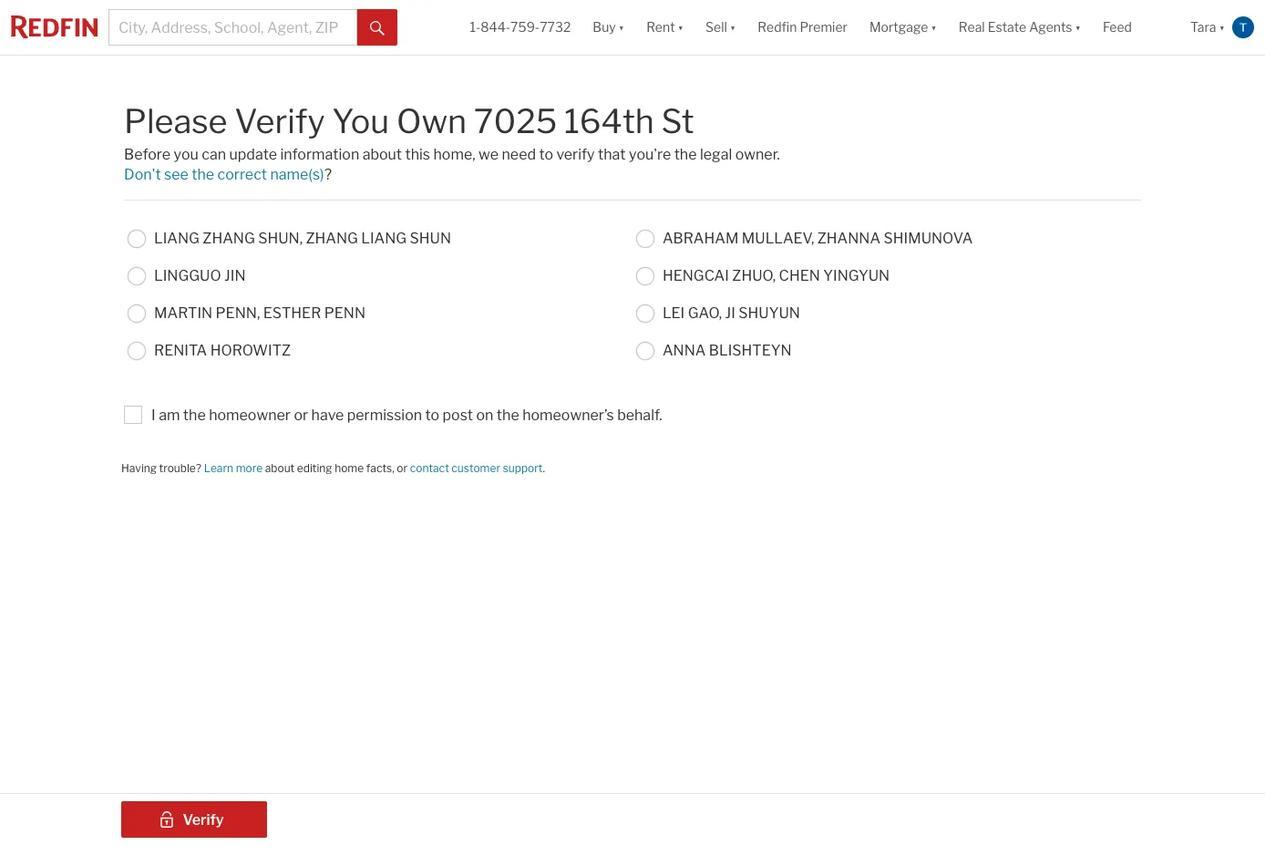 Task type: describe. For each thing, give the bounding box(es) containing it.
redfin premier
[[758, 19, 848, 35]]

sell ▾ button
[[695, 0, 747, 55]]

gao,
[[688, 305, 722, 322]]

editing
[[297, 461, 332, 475]]

liang zhang shun, zhang liang shun
[[154, 230, 451, 247]]

you
[[332, 101, 389, 141]]

submit search image
[[370, 21, 384, 35]]

mortgage ▾ button
[[859, 0, 948, 55]]

martin
[[154, 305, 213, 322]]

real
[[959, 19, 985, 35]]

lei gao, ji shuyun
[[663, 305, 800, 322]]

agents
[[1029, 19, 1073, 35]]

verify
[[557, 145, 595, 163]]

anna
[[663, 342, 706, 359]]

contact
[[410, 461, 449, 475]]

learn more link
[[204, 461, 263, 475]]

mortgage ▾ button
[[870, 0, 937, 55]]

the left legal
[[674, 145, 697, 163]]

estate
[[988, 19, 1027, 35]]

i
[[151, 406, 156, 423]]

zhanna
[[818, 230, 881, 247]]

penn
[[324, 305, 366, 322]]

the right am
[[183, 406, 206, 423]]

5 ▾ from the left
[[1075, 19, 1081, 35]]

horowitz
[[210, 342, 291, 359]]

zhuo,
[[732, 267, 776, 284]]

home
[[335, 461, 364, 475]]

rent ▾ button
[[647, 0, 684, 55]]

legal
[[700, 145, 732, 163]]

feed button
[[1092, 0, 1180, 55]]

blishteyn
[[709, 342, 792, 359]]

1 liang from the left
[[154, 230, 200, 247]]

verify button
[[121, 801, 267, 838]]

mortgage ▾
[[870, 19, 937, 35]]

on
[[476, 406, 494, 423]]

need
[[502, 145, 536, 163]]

chen
[[779, 267, 820, 284]]

164th
[[564, 101, 654, 141]]

2 liang from the left
[[361, 230, 407, 247]]

don't
[[124, 165, 161, 183]]

?
[[324, 165, 332, 183]]

shimunova
[[884, 230, 973, 247]]

own
[[396, 101, 467, 141]]

contact customer support link
[[410, 461, 543, 475]]

am
[[159, 406, 180, 423]]

abraham
[[663, 230, 739, 247]]

you're
[[629, 145, 671, 163]]

i am the homeowner or have permission to post on the homeowner's behalf.
[[151, 406, 662, 423]]

mullaev,
[[742, 230, 814, 247]]

7732
[[540, 19, 571, 35]]

that
[[598, 145, 626, 163]]

1 vertical spatial about
[[265, 461, 295, 475]]

buy ▾ button
[[582, 0, 636, 55]]

having
[[121, 461, 157, 475]]

owner.
[[735, 145, 780, 163]]

feed
[[1103, 19, 1132, 35]]

1 zhang from the left
[[203, 230, 255, 247]]

lei
[[663, 305, 685, 322]]

shun
[[410, 230, 451, 247]]

sell ▾ button
[[706, 0, 736, 55]]

having trouble? learn more about editing home facts, or contact customer support .
[[121, 461, 545, 475]]

renita
[[154, 342, 207, 359]]

facts,
[[366, 461, 395, 475]]

.
[[543, 461, 545, 475]]

esther
[[263, 305, 321, 322]]

behalf.
[[617, 406, 662, 423]]

can
[[202, 145, 226, 163]]

support
[[503, 461, 543, 475]]

shun,
[[258, 230, 303, 247]]

correct
[[217, 165, 267, 183]]

lingguo jin
[[154, 267, 246, 284]]

tara
[[1191, 19, 1217, 35]]

customer
[[452, 461, 501, 475]]



Task type: vqa. For each thing, say whether or not it's contained in the screenshot.
right Floor Plans
no



Task type: locate. For each thing, give the bounding box(es) containing it.
City, Address, School, Agent, ZIP search field
[[108, 9, 357, 46]]

0 horizontal spatial zhang
[[203, 230, 255, 247]]

1 horizontal spatial or
[[397, 461, 408, 475]]

1 vertical spatial or
[[397, 461, 408, 475]]

▾ right tara
[[1219, 19, 1225, 35]]

trouble?
[[159, 461, 202, 475]]

▾
[[619, 19, 625, 35], [678, 19, 684, 35], [730, 19, 736, 35], [931, 19, 937, 35], [1075, 19, 1081, 35], [1219, 19, 1225, 35]]

to
[[539, 145, 553, 163], [425, 406, 440, 423]]

1 ▾ from the left
[[619, 19, 625, 35]]

redfin
[[758, 19, 797, 35]]

about
[[363, 145, 402, 163], [265, 461, 295, 475]]

real estate agents ▾
[[959, 19, 1081, 35]]

0 horizontal spatial to
[[425, 406, 440, 423]]

homeowner
[[209, 406, 291, 423]]

▾ for rent ▾
[[678, 19, 684, 35]]

0 horizontal spatial liang
[[154, 230, 200, 247]]

yingyun
[[823, 267, 890, 284]]

0 horizontal spatial or
[[294, 406, 308, 423]]

anna blishteyn
[[663, 342, 792, 359]]

▾ for buy ▾
[[619, 19, 625, 35]]

1 vertical spatial to
[[425, 406, 440, 423]]

about left this
[[363, 145, 402, 163]]

buy
[[593, 19, 616, 35]]

▾ right "mortgage"
[[931, 19, 937, 35]]

liang
[[154, 230, 200, 247], [361, 230, 407, 247]]

have
[[311, 406, 344, 423]]

759-
[[511, 19, 540, 35]]

0 horizontal spatial verify
[[183, 811, 224, 829]]

to left post
[[425, 406, 440, 423]]

see
[[164, 165, 189, 183]]

or
[[294, 406, 308, 423], [397, 461, 408, 475]]

verify
[[235, 101, 325, 141], [183, 811, 224, 829]]

penn,
[[216, 305, 260, 322]]

post
[[443, 406, 473, 423]]

buy ▾
[[593, 19, 625, 35]]

user photo image
[[1233, 16, 1254, 38]]

3 ▾ from the left
[[730, 19, 736, 35]]

rent
[[647, 19, 675, 35]]

you
[[174, 145, 199, 163]]

martin penn, esther penn
[[154, 305, 366, 322]]

1 horizontal spatial about
[[363, 145, 402, 163]]

6 ▾ from the left
[[1219, 19, 1225, 35]]

▾ right the sell
[[730, 19, 736, 35]]

0 vertical spatial or
[[294, 406, 308, 423]]

zhang right shun,
[[306, 230, 358, 247]]

permission
[[347, 406, 422, 423]]

to right the need
[[539, 145, 553, 163]]

1 horizontal spatial liang
[[361, 230, 407, 247]]

please verify you own 7025 164th st before you can update information about this home, we need to verify that you're the legal owner. don't see the correct name(s) ?
[[124, 101, 780, 183]]

don't see the correct name(s) link
[[124, 165, 324, 183]]

the right on
[[497, 406, 519, 423]]

real estate agents ▾ link
[[959, 0, 1081, 55]]

verify inside button
[[183, 811, 224, 829]]

▾ for sell ▾
[[730, 19, 736, 35]]

ji
[[725, 305, 736, 322]]

rent ▾
[[647, 19, 684, 35]]

1 horizontal spatial to
[[539, 145, 553, 163]]

abraham mullaev, zhanna shimunova
[[663, 230, 973, 247]]

buy ▾ button
[[593, 0, 625, 55]]

▾ right buy
[[619, 19, 625, 35]]

1-844-759-7732 link
[[470, 19, 571, 35]]

7025
[[474, 101, 557, 141]]

hengcai
[[663, 267, 729, 284]]

learn
[[204, 461, 233, 475]]

rent ▾ button
[[636, 0, 695, 55]]

shuyun
[[739, 305, 800, 322]]

liang up lingguo
[[154, 230, 200, 247]]

2 zhang from the left
[[306, 230, 358, 247]]

sell
[[706, 19, 727, 35]]

information
[[280, 145, 359, 163]]

real estate agents ▾ button
[[948, 0, 1092, 55]]

sell ▾
[[706, 19, 736, 35]]

we
[[479, 145, 499, 163]]

1-
[[470, 19, 481, 35]]

premier
[[800, 19, 848, 35]]

about right "more"
[[265, 461, 295, 475]]

hengcai zhuo, chen yingyun
[[663, 267, 890, 284]]

▾ right rent
[[678, 19, 684, 35]]

tara ▾
[[1191, 19, 1225, 35]]

mortgage
[[870, 19, 928, 35]]

1 vertical spatial verify
[[183, 811, 224, 829]]

please
[[124, 101, 227, 141]]

or right facts,
[[397, 461, 408, 475]]

1-844-759-7732
[[470, 19, 571, 35]]

1 horizontal spatial verify
[[235, 101, 325, 141]]

renita horowitz
[[154, 342, 291, 359]]

or left have
[[294, 406, 308, 423]]

zhang up jin
[[203, 230, 255, 247]]

the down can
[[192, 165, 214, 183]]

4 ▾ from the left
[[931, 19, 937, 35]]

more
[[236, 461, 263, 475]]

update
[[229, 145, 277, 163]]

before
[[124, 145, 171, 163]]

0 vertical spatial verify
[[235, 101, 325, 141]]

to inside please verify you own 7025 164th st before you can update information about this home, we need to verify that you're the legal owner. don't see the correct name(s) ?
[[539, 145, 553, 163]]

▾ for mortgage ▾
[[931, 19, 937, 35]]

1 horizontal spatial zhang
[[306, 230, 358, 247]]

zhang
[[203, 230, 255, 247], [306, 230, 358, 247]]

0 horizontal spatial about
[[265, 461, 295, 475]]

0 vertical spatial to
[[539, 145, 553, 163]]

name(s)
[[270, 165, 324, 183]]

the
[[674, 145, 697, 163], [192, 165, 214, 183], [183, 406, 206, 423], [497, 406, 519, 423]]

verify inside please verify you own 7025 164th st before you can update information about this home, we need to verify that you're the legal owner. don't see the correct name(s) ?
[[235, 101, 325, 141]]

2 ▾ from the left
[[678, 19, 684, 35]]

844-
[[481, 19, 511, 35]]

▾ for tara ▾
[[1219, 19, 1225, 35]]

liang left shun
[[361, 230, 407, 247]]

0 vertical spatial about
[[363, 145, 402, 163]]

about inside please verify you own 7025 164th st before you can update information about this home, we need to verify that you're the legal owner. don't see the correct name(s) ?
[[363, 145, 402, 163]]

▾ right agents
[[1075, 19, 1081, 35]]

lingguo
[[154, 267, 221, 284]]

homeowner's
[[523, 406, 614, 423]]



